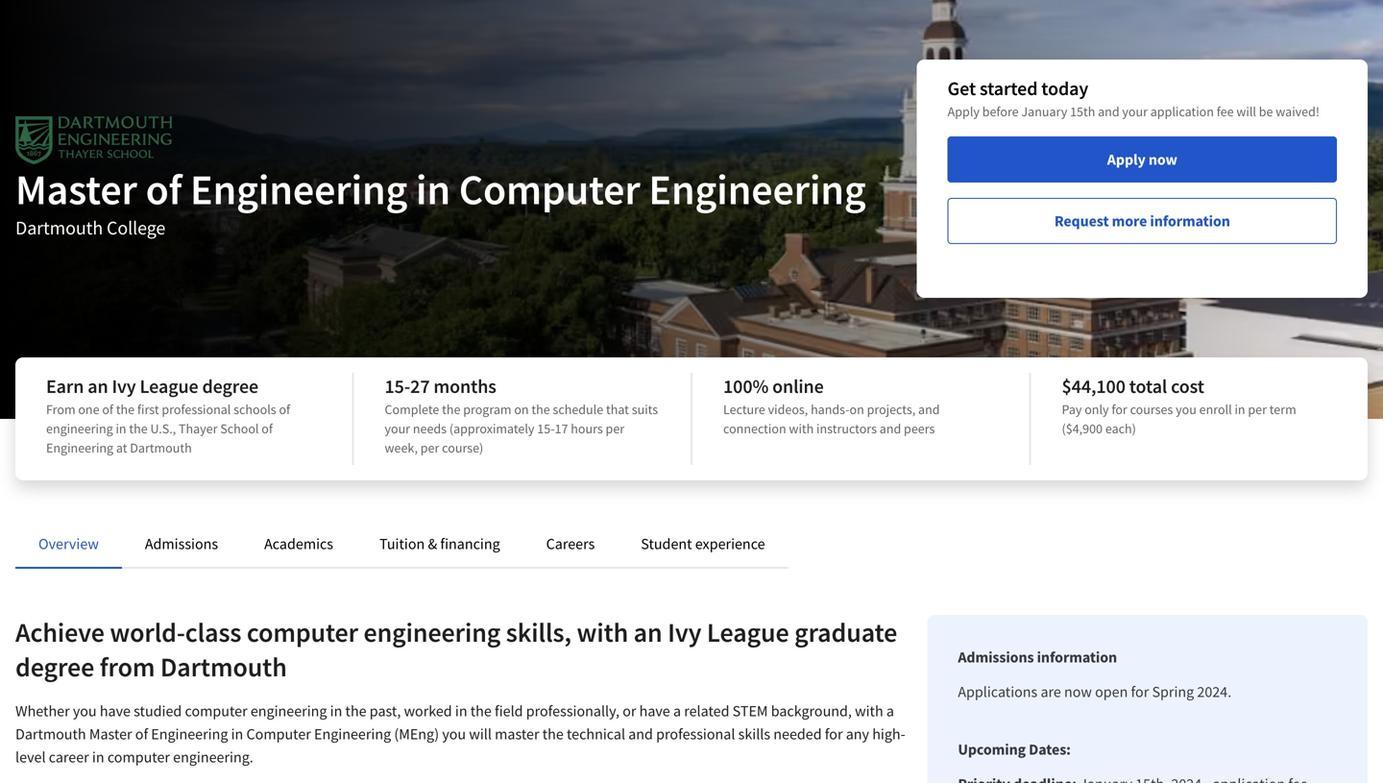 Task type: describe. For each thing, give the bounding box(es) containing it.
projects,
[[867, 401, 916, 418]]

computer inside the whether you have studied computer engineering in the past, worked in the field professionally, or have a related stem background, with a dartmouth master of engineering in computer engineering (meng) you will master the technical and professional skills needed for any high- level career in computer engineering.
[[246, 724, 311, 744]]

computer inside the achieve world-class computer engineering skills, with an ivy league graduate degree from dartmouth
[[247, 615, 358, 649]]

master inside 'master of engineering in computer engineering dartmouth college'
[[15, 162, 137, 216]]

fee
[[1217, 103, 1234, 120]]

only
[[1085, 401, 1109, 418]]

applications
[[958, 682, 1038, 701]]

achieve
[[15, 615, 105, 649]]

course)
[[442, 439, 484, 456]]

technical
[[567, 724, 626, 744]]

in inside 'master of engineering in computer engineering dartmouth college'
[[416, 162, 451, 216]]

apply inside get started today apply before january 15th and your application fee will be waived!
[[948, 103, 980, 120]]

0 horizontal spatial you
[[73, 701, 97, 721]]

and inside the whether you have studied computer engineering in the past, worked in the field professionally, or have a related stem background, with a dartmouth master of engineering in computer engineering (meng) you will master the technical and professional skills needed for any high- level career in computer engineering.
[[629, 724, 653, 744]]

tuition
[[380, 534, 425, 553]]

suits
[[632, 401, 658, 418]]

program
[[463, 401, 512, 418]]

worked
[[404, 701, 452, 721]]

1 vertical spatial per
[[606, 420, 625, 437]]

career
[[49, 748, 89, 767]]

the left field
[[471, 701, 492, 721]]

dartmouth college logo image
[[15, 116, 172, 164]]

15th
[[1070, 103, 1096, 120]]

2 vertical spatial you
[[442, 724, 466, 744]]

the left schedule
[[532, 401, 550, 418]]

complete
[[385, 401, 439, 418]]

0 horizontal spatial information
[[1037, 648, 1118, 667]]

overview link
[[38, 534, 99, 553]]

student experience link
[[641, 534, 765, 553]]

class
[[185, 615, 242, 649]]

(approximately
[[450, 420, 535, 437]]

application
[[1151, 103, 1214, 120]]

courses
[[1131, 401, 1174, 418]]

15-27 months complete the program on the schedule that suits your needs (approximately 15-17 hours per week, per course)
[[385, 374, 658, 456]]

in inside the earn an ivy league degree from one of the first professional schools of engineering in the u.s., thayer school of engineering at dartmouth
[[116, 420, 126, 437]]

schedule
[[553, 401, 604, 418]]

first
[[137, 401, 159, 418]]

are
[[1041, 682, 1062, 701]]

dates:
[[1029, 740, 1071, 759]]

hands-
[[811, 401, 850, 418]]

with inside 100% online lecture videos, hands-on projects, and connection with instructors and peers
[[789, 420, 814, 437]]

apply now
[[1108, 150, 1178, 169]]

be
[[1259, 103, 1274, 120]]

spring
[[1153, 682, 1195, 701]]

your inside 15-27 months complete the program on the schedule that suits your needs (approximately 15-17 hours per week, per course)
[[385, 420, 410, 437]]

admissions for admissions information
[[958, 648, 1034, 667]]

background,
[[771, 701, 852, 721]]

and up peers
[[919, 401, 940, 418]]

pay
[[1062, 401, 1082, 418]]

an inside the earn an ivy league degree from one of the first professional schools of engineering in the u.s., thayer school of engineering at dartmouth
[[88, 374, 108, 398]]

of inside 'master of engineering in computer engineering dartmouth college'
[[146, 162, 182, 216]]

school
[[220, 420, 259, 437]]

engineering inside the whether you have studied computer engineering in the past, worked in the field professionally, or have a related stem background, with a dartmouth master of engineering in computer engineering (meng) you will master the technical and professional skills needed for any high- level career in computer engineering.
[[251, 701, 327, 721]]

2 vertical spatial per
[[421, 439, 439, 456]]

dartmouth inside the earn an ivy league degree from one of the first professional schools of engineering in the u.s., thayer school of engineering at dartmouth
[[130, 439, 192, 456]]

you inside "$44,100 total cost pay only for courses you enroll in per term ($4,900 each)"
[[1176, 401, 1197, 418]]

needs
[[413, 420, 447, 437]]

dartmouth inside 'master of engineering in computer engineering dartmouth college'
[[15, 216, 103, 240]]

at
[[116, 439, 127, 456]]

open
[[1095, 682, 1128, 701]]

peers
[[904, 420, 935, 437]]

college
[[107, 216, 165, 240]]

upcoming
[[958, 740, 1026, 759]]

with inside the achieve world-class computer engineering skills, with an ivy league graduate degree from dartmouth
[[577, 615, 629, 649]]

(meng)
[[394, 724, 439, 744]]

1 have from the left
[[100, 701, 131, 721]]

your inside get started today apply before january 15th and your application fee will be waived!
[[1123, 103, 1148, 120]]

from
[[100, 650, 155, 684]]

dartmouth inside the achieve world-class computer engineering skills, with an ivy league graduate degree from dartmouth
[[160, 650, 287, 684]]

engineering inside the earn an ivy league degree from one of the first professional schools of engineering in the u.s., thayer school of engineering at dartmouth
[[46, 439, 113, 456]]

total
[[1130, 374, 1168, 398]]

1 vertical spatial for
[[1131, 682, 1149, 701]]

2 a from the left
[[887, 701, 894, 721]]

world-
[[110, 615, 185, 649]]

earn an ivy league degree from one of the first professional schools of engineering in the u.s., thayer school of engineering at dartmouth
[[46, 374, 290, 456]]

upcoming dates:
[[958, 740, 1071, 759]]

from
[[46, 401, 75, 418]]

degree inside the achieve world-class computer engineering skills, with an ivy league graduate degree from dartmouth
[[15, 650, 94, 684]]

dartmouth inside the whether you have studied computer engineering in the past, worked in the field professionally, or have a related stem background, with a dartmouth master of engineering in computer engineering (meng) you will master the technical and professional skills needed for any high- level career in computer engineering.
[[15, 724, 86, 744]]

and down the projects,
[[880, 420, 902, 437]]

tuition & financing
[[380, 534, 500, 553]]

request more information button
[[948, 198, 1338, 244]]

2 vertical spatial computer
[[107, 748, 170, 767]]

overview
[[38, 534, 99, 553]]

past,
[[370, 701, 401, 721]]

student experience
[[641, 534, 765, 553]]

in inside "$44,100 total cost pay only for courses you enroll in per term ($4,900 each)"
[[1235, 401, 1246, 418]]

each)
[[1106, 420, 1137, 437]]

today
[[1042, 76, 1089, 100]]

skills,
[[506, 615, 572, 649]]

0 horizontal spatial now
[[1065, 682, 1092, 701]]

stem
[[733, 701, 768, 721]]

1 vertical spatial computer
[[185, 701, 248, 721]]

studied
[[134, 701, 182, 721]]

27
[[410, 374, 430, 398]]

degree inside the earn an ivy league degree from one of the first professional schools of engineering in the u.s., thayer school of engineering at dartmouth
[[202, 374, 258, 398]]

more
[[1112, 211, 1148, 231]]

$44,100 total cost pay only for courses you enroll in per term ($4,900 each)
[[1062, 374, 1297, 437]]

computer inside 'master of engineering in computer engineering dartmouth college'
[[459, 162, 641, 216]]



Task type: vqa. For each thing, say whether or not it's contained in the screenshot.
will
yes



Task type: locate. For each thing, give the bounding box(es) containing it.
videos,
[[768, 401, 808, 418]]

dartmouth
[[15, 216, 103, 240], [130, 439, 192, 456], [160, 650, 287, 684], [15, 724, 86, 744]]

ivy right earn
[[112, 374, 136, 398]]

master of engineering in computer engineering dartmouth college
[[15, 162, 866, 240]]

will left the be
[[1237, 103, 1257, 120]]

request
[[1055, 211, 1109, 231]]

information inside request more information button
[[1151, 211, 1231, 231]]

100%
[[724, 374, 769, 398]]

1 vertical spatial an
[[634, 615, 663, 649]]

1 vertical spatial engineering
[[364, 615, 501, 649]]

of
[[146, 162, 182, 216], [102, 401, 113, 418], [279, 401, 290, 418], [262, 420, 273, 437], [135, 724, 148, 744]]

needed
[[774, 724, 822, 744]]

cost
[[1171, 374, 1205, 398]]

0 vertical spatial for
[[1112, 401, 1128, 418]]

15- down schedule
[[537, 420, 555, 437]]

with
[[789, 420, 814, 437], [577, 615, 629, 649], [855, 701, 884, 721]]

engineering up worked
[[364, 615, 501, 649]]

that
[[606, 401, 629, 418]]

have left 'studied'
[[100, 701, 131, 721]]

1 vertical spatial information
[[1037, 648, 1118, 667]]

an up or
[[634, 615, 663, 649]]

your
[[1123, 103, 1148, 120], [385, 420, 410, 437]]

whether you have studied computer engineering in the past, worked in the field professionally, or have a related stem background, with a dartmouth master of engineering in computer engineering (meng) you will master the technical and professional skills needed for any high- level career in computer engineering.
[[15, 701, 906, 767]]

1 vertical spatial you
[[73, 701, 97, 721]]

0 vertical spatial league
[[140, 374, 198, 398]]

you down worked
[[442, 724, 466, 744]]

level
[[15, 748, 46, 767]]

league inside the achieve world-class computer engineering skills, with an ivy league graduate degree from dartmouth
[[707, 615, 789, 649]]

waived!
[[1276, 103, 1320, 120]]

league up the stem
[[707, 615, 789, 649]]

0 vertical spatial ivy
[[112, 374, 136, 398]]

0 horizontal spatial computer
[[246, 724, 311, 744]]

0 horizontal spatial for
[[825, 724, 843, 744]]

the left first
[[116, 401, 135, 418]]

for
[[1112, 401, 1128, 418], [1131, 682, 1149, 701], [825, 724, 843, 744]]

0 horizontal spatial engineering
[[46, 420, 113, 437]]

one
[[78, 401, 99, 418]]

engineering inside the earn an ivy league degree from one of the first professional schools of engineering in the u.s., thayer school of engineering at dartmouth
[[46, 420, 113, 437]]

2 horizontal spatial for
[[1131, 682, 1149, 701]]

admissions information
[[958, 648, 1118, 667]]

1 horizontal spatial on
[[850, 401, 865, 418]]

1 vertical spatial admissions
[[958, 648, 1034, 667]]

ivy inside the achieve world-class computer engineering skills, with an ivy league graduate degree from dartmouth
[[668, 615, 702, 649]]

1 horizontal spatial will
[[1237, 103, 1257, 120]]

1 horizontal spatial an
[[634, 615, 663, 649]]

u.s.,
[[150, 420, 176, 437]]

1 horizontal spatial degree
[[202, 374, 258, 398]]

of inside the whether you have studied computer engineering in the past, worked in the field professionally, or have a related stem background, with a dartmouth master of engineering in computer engineering (meng) you will master the technical and professional skills needed for any high- level career in computer engineering.
[[135, 724, 148, 744]]

0 horizontal spatial per
[[421, 439, 439, 456]]

the down months
[[442, 401, 461, 418]]

2 vertical spatial engineering
[[251, 701, 327, 721]]

0 vertical spatial degree
[[202, 374, 258, 398]]

professionally,
[[526, 701, 620, 721]]

get started today apply before january 15th and your application fee will be waived!
[[948, 76, 1320, 120]]

2 horizontal spatial with
[[855, 701, 884, 721]]

any
[[846, 724, 870, 744]]

request more information
[[1055, 211, 1231, 231]]

1 vertical spatial degree
[[15, 650, 94, 684]]

with inside the whether you have studied computer engineering in the past, worked in the field professionally, or have a related stem background, with a dartmouth master of engineering in computer engineering (meng) you will master the technical and professional skills needed for any high- level career in computer engineering.
[[855, 701, 884, 721]]

dartmouth down u.s.,
[[130, 439, 192, 456]]

you right whether
[[73, 701, 97, 721]]

0 vertical spatial you
[[1176, 401, 1197, 418]]

2 horizontal spatial per
[[1249, 401, 1267, 418]]

0 vertical spatial an
[[88, 374, 108, 398]]

0 horizontal spatial an
[[88, 374, 108, 398]]

0 horizontal spatial professional
[[162, 401, 231, 418]]

0 horizontal spatial have
[[100, 701, 131, 721]]

an up one
[[88, 374, 108, 398]]

the down professionally,
[[543, 724, 564, 744]]

0 vertical spatial master
[[15, 162, 137, 216]]

0 horizontal spatial apply
[[948, 103, 980, 120]]

professional inside the whether you have studied computer engineering in the past, worked in the field professionally, or have a related stem background, with a dartmouth master of engineering in computer engineering (meng) you will master the technical and professional skills needed for any high- level career in computer engineering.
[[656, 724, 735, 744]]

league up first
[[140, 374, 198, 398]]

will inside get started today apply before january 15th and your application fee will be waived!
[[1237, 103, 1257, 120]]

0 vertical spatial your
[[1123, 103, 1148, 120]]

1 vertical spatial master
[[89, 724, 132, 744]]

your up week,
[[385, 420, 410, 437]]

league inside the earn an ivy league degree from one of the first professional schools of engineering in the u.s., thayer school of engineering at dartmouth
[[140, 374, 198, 398]]

tuition & financing link
[[380, 534, 500, 553]]

0 vertical spatial will
[[1237, 103, 1257, 120]]

admissions up applications
[[958, 648, 1034, 667]]

an
[[88, 374, 108, 398], [634, 615, 663, 649]]

lecture
[[724, 401, 766, 418]]

computer
[[459, 162, 641, 216], [246, 724, 311, 744]]

0 vertical spatial computer
[[459, 162, 641, 216]]

0 vertical spatial information
[[1151, 211, 1231, 231]]

dartmouth left college
[[15, 216, 103, 240]]

apply up more
[[1108, 150, 1146, 169]]

0 horizontal spatial league
[[140, 374, 198, 398]]

1 vertical spatial ivy
[[668, 615, 702, 649]]

and right 15th
[[1098, 103, 1120, 120]]

1 on from the left
[[514, 401, 529, 418]]

a up high-
[[887, 701, 894, 721]]

thayer
[[179, 420, 218, 437]]

1 horizontal spatial a
[[887, 701, 894, 721]]

professional up thayer
[[162, 401, 231, 418]]

the left past,
[[345, 701, 367, 721]]

and down or
[[629, 724, 653, 744]]

your left application
[[1123, 103, 1148, 120]]

dartmouth down class
[[160, 650, 287, 684]]

graduate
[[795, 615, 898, 649]]

$44,100
[[1062, 374, 1126, 398]]

1 vertical spatial your
[[385, 420, 410, 437]]

on up instructors
[[850, 401, 865, 418]]

related
[[684, 701, 730, 721]]

1 horizontal spatial 15-
[[537, 420, 555, 437]]

0 vertical spatial engineering
[[46, 420, 113, 437]]

have
[[100, 701, 131, 721], [640, 701, 670, 721]]

and inside get started today apply before january 15th and your application fee will be waived!
[[1098, 103, 1120, 120]]

1 vertical spatial with
[[577, 615, 629, 649]]

engineering down one
[[46, 420, 113, 437]]

15-
[[385, 374, 410, 398], [537, 420, 555, 437]]

1 vertical spatial 15-
[[537, 420, 555, 437]]

computer down 'studied'
[[107, 748, 170, 767]]

on right "program"
[[514, 401, 529, 418]]

degree down achieve
[[15, 650, 94, 684]]

master
[[495, 724, 540, 744]]

1 vertical spatial league
[[707, 615, 789, 649]]

engineering inside the achieve world-class computer engineering skills, with an ivy league graduate degree from dartmouth
[[364, 615, 501, 649]]

for left the any
[[825, 724, 843, 744]]

0 vertical spatial now
[[1149, 150, 1178, 169]]

will left 'master'
[[469, 724, 492, 744]]

ivy
[[112, 374, 136, 398], [668, 615, 702, 649]]

now inside button
[[1149, 150, 1178, 169]]

0 vertical spatial per
[[1249, 401, 1267, 418]]

1 horizontal spatial information
[[1151, 211, 1231, 231]]

per left term
[[1249, 401, 1267, 418]]

a left 'related'
[[674, 701, 681, 721]]

ivy up 'related'
[[668, 615, 702, 649]]

master inside the whether you have studied computer engineering in the past, worked in the field professionally, or have a related stem background, with a dartmouth master of engineering in computer engineering (meng) you will master the technical and professional skills needed for any high- level career in computer engineering.
[[89, 724, 132, 744]]

experience
[[695, 534, 765, 553]]

1 vertical spatial apply
[[1108, 150, 1146, 169]]

months
[[434, 374, 497, 398]]

will
[[1237, 103, 1257, 120], [469, 724, 492, 744]]

1 horizontal spatial apply
[[1108, 150, 1146, 169]]

1 horizontal spatial league
[[707, 615, 789, 649]]

or
[[623, 701, 637, 721]]

computer down academics
[[247, 615, 358, 649]]

information up applications are now open for spring 2024. at the right bottom
[[1037, 648, 1118, 667]]

on inside 15-27 months complete the program on the schedule that suits your needs (approximately 15-17 hours per week, per course)
[[514, 401, 529, 418]]

1 horizontal spatial professional
[[656, 724, 735, 744]]

now
[[1149, 150, 1178, 169], [1065, 682, 1092, 701]]

per down needs
[[421, 439, 439, 456]]

0 horizontal spatial degree
[[15, 650, 94, 684]]

0 horizontal spatial a
[[674, 701, 681, 721]]

1 horizontal spatial with
[[789, 420, 814, 437]]

a
[[674, 701, 681, 721], [887, 701, 894, 721]]

for right open
[[1131, 682, 1149, 701]]

you down cost
[[1176, 401, 1197, 418]]

earn
[[46, 374, 84, 398]]

per down that
[[606, 420, 625, 437]]

an inside the achieve world-class computer engineering skills, with an ivy league graduate degree from dartmouth
[[634, 615, 663, 649]]

for inside "$44,100 total cost pay only for courses you enroll in per term ($4,900 each)"
[[1112, 401, 1128, 418]]

degree up 'schools' at the left bottom of the page
[[202, 374, 258, 398]]

0 vertical spatial professional
[[162, 401, 231, 418]]

apply down the get
[[948, 103, 980, 120]]

instructors
[[817, 420, 877, 437]]

will inside the whether you have studied computer engineering in the past, worked in the field professionally, or have a related stem background, with a dartmouth master of engineering in computer engineering (meng) you will master the technical and professional skills needed for any high- level career in computer engineering.
[[469, 724, 492, 744]]

careers
[[546, 534, 595, 553]]

now down application
[[1149, 150, 1178, 169]]

2024.
[[1198, 682, 1232, 701]]

0 vertical spatial 15-
[[385, 374, 410, 398]]

2 vertical spatial for
[[825, 724, 843, 744]]

apply inside button
[[1108, 150, 1146, 169]]

0 vertical spatial computer
[[247, 615, 358, 649]]

computer up engineering.
[[185, 701, 248, 721]]

engineering.
[[173, 748, 253, 767]]

2 horizontal spatial engineering
[[364, 615, 501, 649]]

field
[[495, 701, 523, 721]]

0 horizontal spatial admissions
[[145, 534, 218, 553]]

0 horizontal spatial 15-
[[385, 374, 410, 398]]

started
[[980, 76, 1038, 100]]

0 horizontal spatial will
[[469, 724, 492, 744]]

1 vertical spatial professional
[[656, 724, 735, 744]]

1 horizontal spatial admissions
[[958, 648, 1034, 667]]

&
[[428, 534, 437, 553]]

admissions up class
[[145, 534, 218, 553]]

academics
[[264, 534, 333, 553]]

0 horizontal spatial your
[[385, 420, 410, 437]]

student
[[641, 534, 692, 553]]

($4,900
[[1062, 420, 1103, 437]]

information right more
[[1151, 211, 1231, 231]]

professional
[[162, 401, 231, 418], [656, 724, 735, 744]]

admissions for admissions
[[145, 534, 218, 553]]

1 vertical spatial computer
[[246, 724, 311, 744]]

hours
[[571, 420, 603, 437]]

january
[[1022, 103, 1068, 120]]

1 horizontal spatial ivy
[[668, 615, 702, 649]]

connection
[[724, 420, 787, 437]]

0 horizontal spatial on
[[514, 401, 529, 418]]

1 horizontal spatial for
[[1112, 401, 1128, 418]]

week,
[[385, 439, 418, 456]]

1 horizontal spatial your
[[1123, 103, 1148, 120]]

on inside 100% online lecture videos, hands-on projects, and connection with instructors and peers
[[850, 401, 865, 418]]

admissions
[[145, 534, 218, 553], [958, 648, 1034, 667]]

1 horizontal spatial engineering
[[251, 701, 327, 721]]

dartmouth down whether
[[15, 724, 86, 744]]

100% online lecture videos, hands-on projects, and connection with instructors and peers
[[724, 374, 940, 437]]

with down videos,
[[789, 420, 814, 437]]

1 vertical spatial now
[[1065, 682, 1092, 701]]

master
[[15, 162, 137, 216], [89, 724, 132, 744]]

engineering up engineering.
[[251, 701, 327, 721]]

before
[[983, 103, 1019, 120]]

with up the any
[[855, 701, 884, 721]]

high-
[[873, 724, 906, 744]]

0 vertical spatial admissions
[[145, 534, 218, 553]]

0 vertical spatial apply
[[948, 103, 980, 120]]

skills
[[739, 724, 771, 744]]

1 a from the left
[[674, 701, 681, 721]]

1 horizontal spatial computer
[[459, 162, 641, 216]]

0 horizontal spatial with
[[577, 615, 629, 649]]

15- up complete
[[385, 374, 410, 398]]

engineering
[[46, 420, 113, 437], [364, 615, 501, 649], [251, 701, 327, 721]]

per inside "$44,100 total cost pay only for courses you enroll in per term ($4,900 each)"
[[1249, 401, 1267, 418]]

1 horizontal spatial now
[[1149, 150, 1178, 169]]

2 on from the left
[[850, 401, 865, 418]]

2 vertical spatial with
[[855, 701, 884, 721]]

for inside the whether you have studied computer engineering in the past, worked in the field professionally, or have a related stem background, with a dartmouth master of engineering in computer engineering (meng) you will master the technical and professional skills needed for any high- level career in computer engineering.
[[825, 724, 843, 744]]

now right are
[[1065, 682, 1092, 701]]

2 horizontal spatial you
[[1176, 401, 1197, 418]]

get
[[948, 76, 976, 100]]

0 horizontal spatial ivy
[[112, 374, 136, 398]]

have right or
[[640, 701, 670, 721]]

0 vertical spatial with
[[789, 420, 814, 437]]

professional inside the earn an ivy league degree from one of the first professional schools of engineering in the u.s., thayer school of engineering at dartmouth
[[162, 401, 231, 418]]

for up each)
[[1112, 401, 1128, 418]]

the down first
[[129, 420, 148, 437]]

ivy inside the earn an ivy league degree from one of the first professional schools of engineering in the u.s., thayer school of engineering at dartmouth
[[112, 374, 136, 398]]

1 horizontal spatial you
[[442, 724, 466, 744]]

1 horizontal spatial have
[[640, 701, 670, 721]]

whether
[[15, 701, 70, 721]]

2 have from the left
[[640, 701, 670, 721]]

1 horizontal spatial per
[[606, 420, 625, 437]]

schools
[[234, 401, 276, 418]]

achieve world-class computer engineering skills, with an ivy league graduate degree from dartmouth
[[15, 615, 898, 684]]

with right 'skills,'
[[577, 615, 629, 649]]

professional down 'related'
[[656, 724, 735, 744]]

apply
[[948, 103, 980, 120], [1108, 150, 1146, 169]]

term
[[1270, 401, 1297, 418]]

17
[[555, 420, 568, 437]]

1 vertical spatial will
[[469, 724, 492, 744]]



